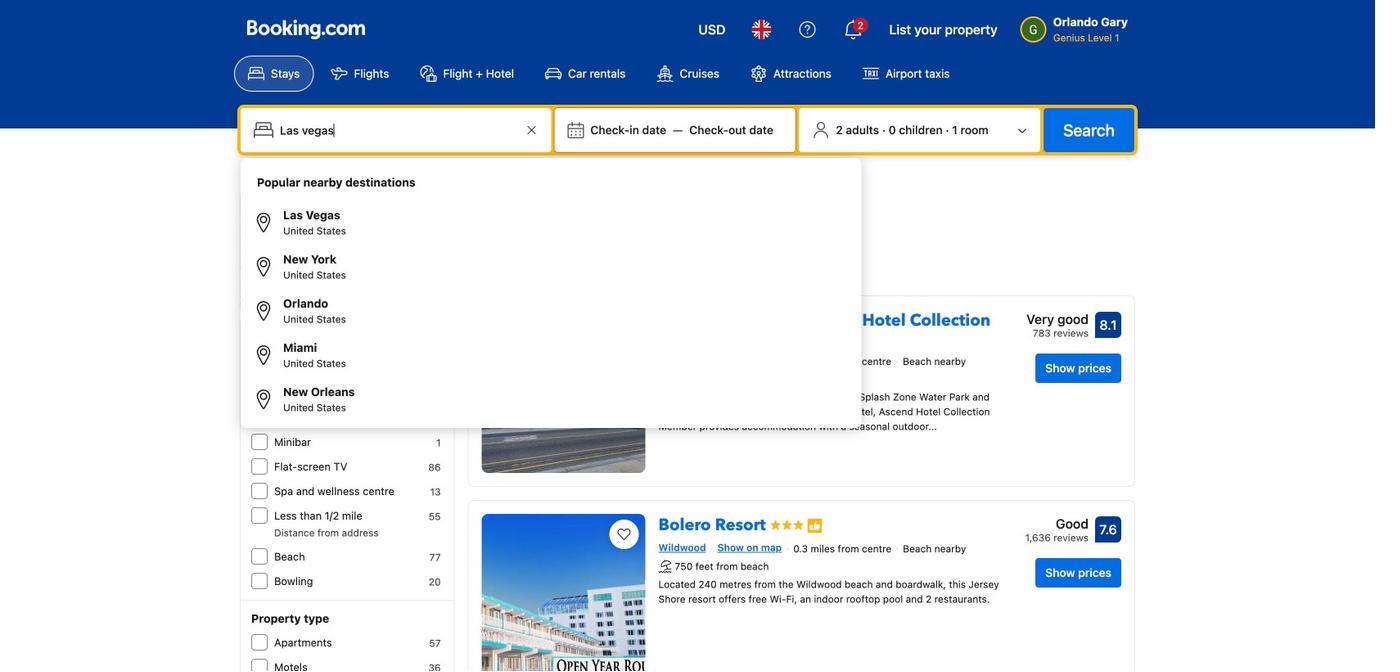 Task type: locate. For each thing, give the bounding box(es) containing it.
scored 7.6 element
[[1095, 517, 1122, 543]]

Where are you going? field
[[273, 115, 522, 145]]

group
[[247, 165, 855, 386]]

very good element
[[1027, 309, 1089, 329]]

search results updated. wildwood: 128 properties found. element
[[468, 191, 1135, 214]]



Task type: describe. For each thing, give the bounding box(es) containing it.
good element
[[1025, 514, 1089, 534]]

bolero resort image
[[482, 514, 646, 671]]

your account menu orlando gary genius level 1 element
[[1021, 7, 1135, 45]]

booking.com image
[[247, 20, 365, 39]]

scored 8.1 element
[[1095, 312, 1122, 338]]

the waves hotel, ascend hotel collection image
[[482, 309, 646, 473]]



Task type: vqa. For each thing, say whether or not it's contained in the screenshot.
Aspen
no



